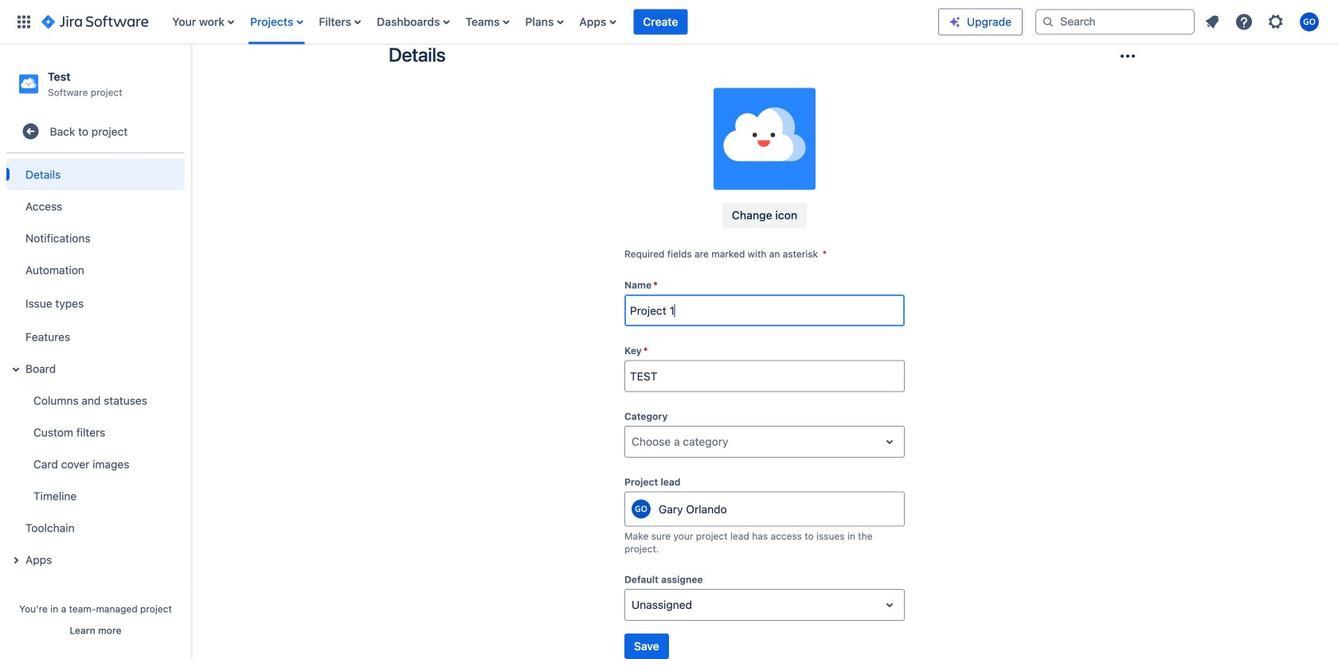 Task type: vqa. For each thing, say whether or not it's contained in the screenshot.
More icon
yes



Task type: locate. For each thing, give the bounding box(es) containing it.
Search field
[[1036, 9, 1195, 35]]

primary element
[[10, 0, 938, 44]]

expand image
[[6, 360, 25, 379], [6, 551, 25, 571]]

0 horizontal spatial list
[[164, 0, 938, 44]]

list
[[164, 0, 938, 44], [1198, 8, 1329, 36]]

banner
[[0, 0, 1338, 45]]

jira software image
[[41, 12, 148, 31], [41, 12, 148, 31]]

main content
[[191, 0, 1338, 660]]

appswitcher icon image
[[14, 12, 33, 31]]

notifications image
[[1203, 12, 1222, 31]]

None field
[[625, 296, 904, 325], [625, 362, 904, 391], [625, 296, 904, 325], [625, 362, 904, 391]]

search image
[[1042, 16, 1055, 28]]

0 vertical spatial expand image
[[6, 360, 25, 379]]

1 vertical spatial expand image
[[6, 551, 25, 571]]

None search field
[[1036, 9, 1195, 35]]

sidebar element
[[0, 45, 191, 660]]

None text field
[[632, 434, 635, 450], [632, 598, 635, 613], [632, 434, 635, 450], [632, 598, 635, 613]]

settings image
[[1267, 12, 1286, 31]]

list item
[[634, 0, 688, 44]]

group
[[3, 154, 185, 581]]



Task type: describe. For each thing, give the bounding box(es) containing it.
project avatar image
[[714, 88, 816, 190]]

your profile and settings image
[[1300, 12, 1319, 31]]

open image
[[880, 596, 899, 615]]

open image
[[880, 433, 899, 452]]

1 horizontal spatial list
[[1198, 8, 1329, 36]]

sidebar navigation image
[[174, 64, 209, 96]]

1 expand image from the top
[[6, 360, 25, 379]]

group inside sidebar element
[[3, 154, 185, 581]]

2 expand image from the top
[[6, 551, 25, 571]]

more image
[[1118, 47, 1138, 66]]

help image
[[1235, 12, 1254, 31]]



